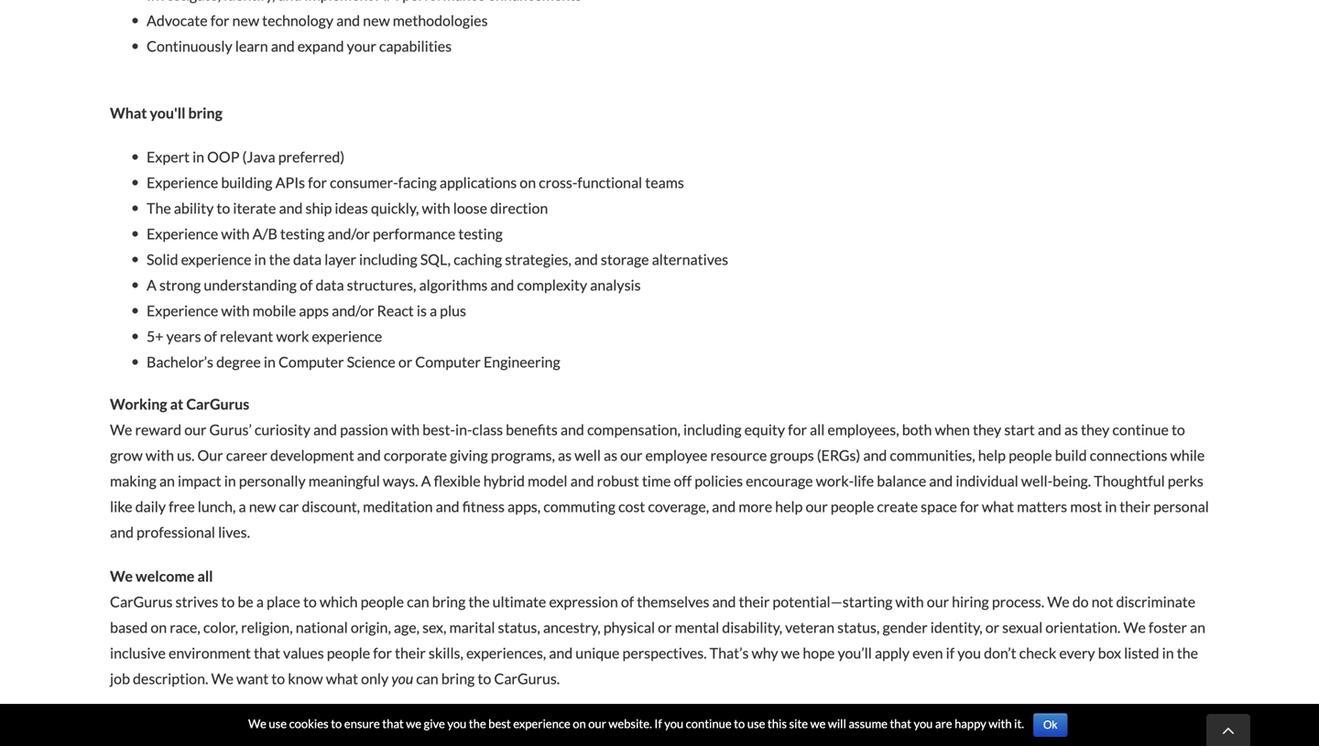 Task type: describe. For each thing, give the bounding box(es) containing it.
the inside expert in oop (java preferred) experience building apis for consumer-facing applications on cross-functional teams the ability to iterate and ship ideas quickly, with loose direction experience with a/b testing and/or performance testing solid experience in the data layer including sql, caching strategies, and storage alternatives a strong understanding of data structures, algorithms and complexity analysis experience with mobile apps and/or react is a plus 5+ years of relevant work experience bachelor's degree in computer science or computer engineering
[[269, 251, 290, 269]]

5+
[[147, 328, 164, 346]]

hope
[[803, 645, 835, 663]]

quickly,
[[371, 200, 419, 217]]

employee
[[646, 447, 708, 465]]

functional
[[578, 174, 643, 192]]

facing
[[398, 174, 437, 192]]

happy
[[955, 717, 987, 732]]

to left be
[[221, 594, 235, 612]]

for inside expert in oop (java preferred) experience building apis for consumer-facing applications on cross-functional teams the ability to iterate and ship ideas quickly, with loose direction experience with a/b testing and/or performance testing solid experience in the data layer including sql, caching strategies, and storage alternatives a strong understanding of data structures, algorithms and complexity analysis experience with mobile apps and/or react is a plus 5+ years of relevant work experience bachelor's degree in computer science or computer engineering
[[308, 174, 327, 192]]

2 use from the left
[[748, 717, 766, 732]]

an inside we welcome all cargurus strives to be a place to which people can bring the ultimate expression of themselves and their potential—starting with our hiring process. we do not discriminate based on race, color, religion, national origin, age, sex, marital status, ancestry, physical or mental disability, veteran status, gender identity, or sexual orientation. we foster an inclusive environment that values people for their skills, experiences, and unique perspectives. that's why we hope you'll apply even if you don't check every box listed in the job description. we want to know what only
[[1191, 619, 1206, 637]]

working at cargurus we reward our gurus' curiosity and passion with best-in-class benefits and compensation, including equity for all employees, both when they start and as they continue to grow with us. our career development and corporate giving programs, as well as our employee resource groups (ergs) and communities, help people build connections while making an impact in personally meaningful ways. a flexible hybrid model and robust time off policies encourage work-life balance and individual well-being. thoughtful perks like daily free lunch, a new car discount, meditation and fitness apps, commuting cost coverage, and more help our people create space for what matters most in their personal and professional lives.
[[110, 396, 1210, 542]]

2 status, from the left
[[838, 619, 880, 637]]

career
[[226, 447, 268, 465]]

and up well
[[561, 421, 585, 439]]

assume
[[849, 717, 888, 732]]

for inside we welcome all cargurus strives to be a place to which people can bring the ultimate expression of themselves and their potential—starting with our hiring process. we do not discriminate based on race, color, religion, national origin, age, sex, marital status, ancestry, physical or mental disability, veteran status, gender identity, or sexual orientation. we foster an inclusive environment that values people for their skills, experiences, and unique perspectives. that's why we hope you'll apply even if you don't check every box listed in the job description. we want to know what only
[[373, 645, 392, 663]]

that inside we welcome all cargurus strives to be a place to which people can bring the ultimate expression of themselves and their potential—starting with our hiring process. we do not discriminate based on race, color, religion, national origin, age, sex, marital status, ancestry, physical or mental disability, veteran status, gender identity, or sexual orientation. we foster an inclusive environment that values people for their skills, experiences, and unique perspectives. that's why we hope you'll apply even if you don't check every box listed in the job description. we want to know what only
[[254, 645, 280, 663]]

2 they from the left
[[1082, 421, 1110, 439]]

are
[[936, 717, 953, 732]]

with left a/b
[[221, 225, 250, 243]]

lunch,
[[198, 498, 236, 516]]

cargurus inside we welcome all cargurus strives to be a place to which people can bring the ultimate expression of themselves and their potential—starting with our hiring process. we do not discriminate based on race, color, religion, national origin, age, sex, marital status, ancestry, physical or mental disability, veteran status, gender identity, or sexual orientation. we foster an inclusive environment that values people for their skills, experiences, and unique perspectives. that's why we hope you'll apply even if you don't check every box listed in the job description. we want to know what only
[[110, 594, 173, 612]]

engineering
[[484, 354, 561, 371]]

physical
[[604, 619, 655, 637]]

ideas
[[335, 200, 368, 217]]

a inside expert in oop (java preferred) experience building apis for consumer-facing applications on cross-functional teams the ability to iterate and ship ideas quickly, with loose direction experience with a/b testing and/or performance testing solid experience in the data layer including sql, caching strategies, and storage alternatives a strong understanding of data structures, algorithms and complexity analysis experience with mobile apps and/or react is a plus 5+ years of relevant work experience bachelor's degree in computer science or computer engineering
[[147, 277, 157, 294]]

you'll
[[838, 645, 872, 663]]

if
[[946, 645, 955, 663]]

lives.
[[218, 524, 250, 542]]

1 vertical spatial help
[[776, 498, 803, 516]]

and up space on the bottom right of the page
[[930, 473, 953, 491]]

on for expert in oop (java preferred) experience building apis for consumer-facing applications on cross-functional teams the ability to iterate and ship ideas quickly, with loose direction experience with a/b testing and/or performance testing solid experience in the data layer including sql, caching strategies, and storage alternatives a strong understanding of data structures, algorithms and complexity analysis experience with mobile apps and/or react is a plus 5+ years of relevant work experience bachelor's degree in computer science or computer engineering
[[520, 174, 536, 192]]

we welcome all cargurus strives to be a place to which people can bring the ultimate expression of themselves and their potential—starting with our hiring process. we do not discriminate based on race, color, religion, national origin, age, sex, marital status, ancestry, physical or mental disability, veteran status, gender identity, or sexual orientation. we foster an inclusive environment that values people for their skills, experiences, and unique perspectives. that's why we hope you'll apply even if you don't check every box listed in the job description. we want to know what only
[[110, 568, 1206, 689]]

to right 'want'
[[272, 671, 285, 689]]

cargurus inside working at cargurus we reward our gurus' curiosity and passion with best-in-class benefits and compensation, including equity for all employees, both when they start and as they continue to grow with us. our career development and corporate giving programs, as well as our employee resource groups (ergs) and communities, help people build connections while making an impact in personally meaningful ways. a flexible hybrid model and robust time off policies encourage work-life balance and individual well-being. thoughtful perks like daily free lunch, a new car discount, meditation and fitness apps, commuting cost coverage, and more help our people create space for what matters most in their personal and professional lives.
[[186, 396, 250, 414]]

inclusive
[[110, 645, 166, 663]]

alternatives
[[652, 251, 729, 269]]

if
[[655, 717, 662, 732]]

algorithms
[[419, 277, 488, 294]]

our left website.
[[589, 717, 607, 732]]

giving
[[450, 447, 488, 465]]

advocate for new technology and new methodologies continuously learn and expand your capabilities
[[147, 12, 488, 55]]

1 horizontal spatial as
[[604, 447, 618, 465]]

in right degree
[[264, 354, 276, 371]]

strategies,
[[505, 251, 572, 269]]

our down the compensation, in the bottom of the page
[[621, 447, 643, 465]]

environment
[[169, 645, 251, 663]]

1 vertical spatial experience
[[312, 328, 382, 346]]

1 experience from the top
[[147, 174, 218, 192]]

2 computer from the left
[[415, 354, 481, 371]]

loose
[[453, 200, 488, 217]]

we up listed
[[1124, 619, 1146, 637]]

1 horizontal spatial of
[[300, 277, 313, 294]]

preferred)
[[278, 148, 345, 166]]

resource
[[711, 447, 767, 465]]

their inside working at cargurus we reward our gurus' curiosity and passion with best-in-class benefits and compensation, including equity for all employees, both when they start and as they continue to grow with us. our career development and corporate giving programs, as well as our employee resource groups (ergs) and communities, help people build connections while making an impact in personally meaningful ways. a flexible hybrid model and robust time off policies encourage work-life balance and individual well-being. thoughtful perks like daily free lunch, a new car discount, meditation and fitness apps, commuting cost coverage, and more help our people create space for what matters most in their personal and professional lives.
[[1120, 498, 1151, 516]]

all inside we welcome all cargurus strives to be a place to which people can bring the ultimate expression of themselves and their potential—starting with our hiring process. we do not discriminate based on race, color, religion, national origin, age, sex, marital status, ancestry, physical or mental disability, veteran status, gender identity, or sexual orientation. we foster an inclusive environment that values people for their skills, experiences, and unique perspectives. that's why we hope you'll apply even if you don't check every box listed in the job description. we want to know what only
[[197, 568, 213, 586]]

like
[[110, 498, 132, 516]]

at
[[170, 396, 184, 414]]

continue inside working at cargurus we reward our gurus' curiosity and passion with best-in-class benefits and compensation, including equity for all employees, both when they start and as they continue to grow with us. our career development and corporate giving programs, as well as our employee resource groups (ergs) and communities, help people build connections while making an impact in personally meaningful ways. a flexible hybrid model and robust time off policies encourage work-life balance and individual well-being. thoughtful perks like daily free lunch, a new car discount, meditation and fitness apps, commuting cost coverage, and more help our people create space for what matters most in their personal and professional lives.
[[1113, 421, 1169, 439]]

employees,
[[828, 421, 900, 439]]

with up relevant
[[221, 302, 250, 320]]

for up groups
[[788, 421, 807, 439]]

to left ensure
[[331, 717, 342, 732]]

1 status, from the left
[[498, 619, 541, 637]]

and up life
[[864, 447, 887, 465]]

in right most
[[1106, 498, 1117, 516]]

flexible
[[434, 473, 481, 491]]

and right start
[[1038, 421, 1062, 439]]

commuting
[[544, 498, 616, 516]]

site
[[790, 717, 809, 732]]

working
[[110, 396, 167, 414]]

a inside working at cargurus we reward our gurus' curiosity and passion with best-in-class benefits and compensation, including equity for all employees, both when they start and as they continue to grow with us. our career development and corporate giving programs, as well as our employee resource groups (ergs) and communities, help people build connections while making an impact in personally meaningful ways. a flexible hybrid model and robust time off policies encourage work-life balance and individual well-being. thoughtful perks like daily free lunch, a new car discount, meditation and fitness apps, commuting cost coverage, and more help our people create space for what matters most in their personal and professional lives.
[[239, 498, 246, 516]]

1 vertical spatial and/or
[[332, 302, 374, 320]]

it.
[[1015, 717, 1025, 732]]

life
[[854, 473, 875, 491]]

3 experience from the top
[[147, 302, 218, 320]]

relevant
[[220, 328, 273, 346]]

2 horizontal spatial that
[[890, 717, 912, 732]]

the left the best
[[469, 717, 486, 732]]

this
[[768, 717, 787, 732]]

2 horizontal spatial or
[[986, 619, 1000, 637]]

connections
[[1090, 447, 1168, 465]]

ok link
[[1034, 714, 1068, 738]]

we use cookies to ensure that we give you the best experience on our website. if you continue to use this site we will assume that you are happy with it.
[[248, 717, 1025, 732]]

and down flexible
[[436, 498, 460, 516]]

our down work-
[[806, 498, 828, 516]]

a inside working at cargurus we reward our gurus' curiosity and passion with best-in-class benefits and compensation, including equity for all employees, both when they start and as they continue to grow with us. our career development and corporate giving programs, as well as our employee resource groups (ergs) and communities, help people build connections while making an impact in personally meaningful ways. a flexible hybrid model and robust time off policies encourage work-life balance and individual well-being. thoughtful perks like daily free lunch, a new car discount, meditation and fitness apps, commuting cost coverage, and more help our people create space for what matters most in their personal and professional lives.
[[421, 473, 431, 491]]

religion,
[[241, 619, 293, 637]]

complexity
[[517, 277, 588, 294]]

1 vertical spatial of
[[204, 328, 217, 346]]

box
[[1099, 645, 1122, 663]]

color,
[[203, 619, 238, 637]]

strives
[[176, 594, 218, 612]]

and down like on the left bottom
[[110, 524, 134, 542]]

while
[[1171, 447, 1206, 465]]

with down reward
[[146, 447, 174, 465]]

coverage,
[[648, 498, 710, 516]]

and up commuting
[[571, 473, 594, 491]]

understanding
[[204, 277, 297, 294]]

1 testing from the left
[[280, 225, 325, 243]]

in down a/b
[[254, 251, 266, 269]]

reward
[[135, 421, 182, 439]]

degree
[[216, 354, 261, 371]]

people up origin,
[[361, 594, 404, 612]]

what inside we welcome all cargurus strives to be a place to which people can bring the ultimate expression of themselves and their potential—starting with our hiring process. we do not discriminate based on race, color, religion, national origin, age, sex, marital status, ancestry, physical or mental disability, veteran status, gender identity, or sexual orientation. we foster an inclusive environment that values people for their skills, experiences, and unique perspectives. that's why we hope you'll apply even if you don't check every box listed in the job description. we want to know what only
[[326, 671, 358, 689]]

with left it.
[[989, 717, 1012, 732]]

we left welcome
[[110, 568, 133, 586]]

our inside we welcome all cargurus strives to be a place to which people can bring the ultimate expression of themselves and their potential—starting with our hiring process. we do not discriminate based on race, color, religion, national origin, age, sex, marital status, ancestry, physical or mental disability, veteran status, gender identity, or sexual orientation. we foster an inclusive environment that values people for their skills, experiences, and unique perspectives. that's why we hope you'll apply even if you don't check every box listed in the job description. we want to know what only
[[927, 594, 950, 612]]

you right give
[[448, 717, 467, 732]]

don't
[[984, 645, 1017, 663]]

sex,
[[423, 619, 447, 637]]

1 horizontal spatial that
[[382, 717, 404, 732]]

individual
[[956, 473, 1019, 491]]

or inside expert in oop (java preferred) experience building apis for consumer-facing applications on cross-functional teams the ability to iterate and ship ideas quickly, with loose direction experience with a/b testing and/or performance testing solid experience in the data layer including sql, caching strategies, and storage alternatives a strong understanding of data structures, algorithms and complexity analysis experience with mobile apps and/or react is a plus 5+ years of relevant work experience bachelor's degree in computer science or computer engineering
[[399, 354, 413, 371]]

matters
[[1018, 498, 1068, 516]]

of inside we welcome all cargurus strives to be a place to which people can bring the ultimate expression of themselves and their potential—starting with our hiring process. we do not discriminate based on race, color, religion, national origin, age, sex, marital status, ancestry, physical or mental disability, veteran status, gender identity, or sexual orientation. we foster an inclusive environment that values people for their skills, experiences, and unique perspectives. that's why we hope you'll apply even if you don't check every box listed in the job description. we want to know what only
[[621, 594, 634, 612]]

professional
[[137, 524, 215, 542]]

not
[[1092, 594, 1114, 612]]

expand
[[298, 37, 344, 55]]

most
[[1071, 498, 1103, 516]]

the up marital
[[469, 594, 490, 612]]

strong
[[159, 277, 201, 294]]

you right if
[[665, 717, 684, 732]]

1 vertical spatial can
[[416, 671, 439, 689]]

based
[[110, 619, 148, 637]]

including inside working at cargurus we reward our gurus' curiosity and passion with best-in-class benefits and compensation, including equity for all employees, both when they start and as they continue to grow with us. our career development and corporate giving programs, as well as our employee resource groups (ergs) and communities, help people build connections while making an impact in personally meaningful ways. a flexible hybrid model and robust time off policies encourage work-life balance and individual well-being. thoughtful perks like daily free lunch, a new car discount, meditation and fitness apps, commuting cost coverage, and more help our people create space for what matters most in their personal and professional lives.
[[684, 421, 742, 439]]

to right place
[[303, 594, 317, 612]]

bring for you'll
[[188, 104, 223, 122]]

and down "caching"
[[491, 277, 514, 294]]

continuously
[[147, 37, 232, 55]]

and down the passion
[[357, 447, 381, 465]]

advocate
[[147, 12, 208, 30]]

thoughtful
[[1095, 473, 1166, 491]]

1 computer from the left
[[279, 354, 344, 371]]

gurus'
[[209, 421, 252, 439]]

build
[[1055, 447, 1088, 465]]

potential—starting
[[773, 594, 893, 612]]

description.
[[133, 671, 208, 689]]

groups
[[770, 447, 814, 465]]

1 vertical spatial data
[[316, 277, 344, 294]]

2 horizontal spatial we
[[811, 717, 826, 732]]

we down environment
[[211, 671, 234, 689]]

you right only
[[392, 671, 413, 689]]

and down apis
[[279, 200, 303, 217]]

0 horizontal spatial as
[[558, 447, 572, 465]]

layer
[[325, 251, 357, 269]]



Task type: vqa. For each thing, say whether or not it's contained in the screenshot.
the bottom the Experience
yes



Task type: locate. For each thing, give the bounding box(es) containing it.
including inside expert in oop (java preferred) experience building apis for consumer-facing applications on cross-functional teams the ability to iterate and ship ideas quickly, with loose direction experience with a/b testing and/or performance testing solid experience in the data layer including sql, caching strategies, and storage alternatives a strong understanding of data structures, algorithms and complexity analysis experience with mobile apps and/or react is a plus 5+ years of relevant work experience bachelor's degree in computer science or computer engineering
[[359, 251, 418, 269]]

a inside we welcome all cargurus strives to be a place to which people can bring the ultimate expression of themselves and their potential—starting with our hiring process. we do not discriminate based on race, color, religion, national origin, age, sex, marital status, ancestry, physical or mental disability, veteran status, gender identity, or sexual orientation. we foster an inclusive environment that values people for their skills, experiences, and unique perspectives. that's why we hope you'll apply even if you don't check every box listed in the job description. we want to know what only
[[256, 594, 264, 612]]

our up the us.
[[184, 421, 207, 439]]

0 horizontal spatial status,
[[498, 619, 541, 637]]

cargurus.
[[494, 671, 560, 689]]

2 vertical spatial experience
[[147, 302, 218, 320]]

0 vertical spatial on
[[520, 174, 536, 192]]

0 vertical spatial a
[[147, 277, 157, 294]]

being.
[[1053, 473, 1092, 491]]

mobile
[[253, 302, 296, 320]]

sexual
[[1003, 619, 1043, 637]]

to left this on the right bottom
[[734, 717, 745, 732]]

ultimate
[[493, 594, 547, 612]]

1 vertical spatial bring
[[432, 594, 466, 612]]

0 vertical spatial continue
[[1113, 421, 1169, 439]]

and up development
[[313, 421, 337, 439]]

with up the corporate
[[391, 421, 420, 439]]

bring down skills,
[[442, 671, 475, 689]]

for inside advocate for new technology and new methodologies continuously learn and expand your capabilities
[[211, 12, 230, 30]]

a right ways.
[[421, 473, 431, 491]]

0 vertical spatial all
[[810, 421, 825, 439]]

well-
[[1022, 473, 1053, 491]]

1 horizontal spatial they
[[1082, 421, 1110, 439]]

on for we use cookies to ensure that we give you the best experience on our website. if you continue to use this site we will assume that you are happy with it.
[[573, 717, 586, 732]]

grow
[[110, 447, 143, 465]]

we right why
[[782, 645, 800, 663]]

2 horizontal spatial a
[[430, 302, 437, 320]]

making
[[110, 473, 157, 491]]

and down technology
[[271, 37, 295, 55]]

a down "solid"
[[147, 277, 157, 294]]

on inside we welcome all cargurus strives to be a place to which people can bring the ultimate expression of themselves and their potential—starting with our hiring process. we do not discriminate based on race, color, religion, national origin, age, sex, marital status, ancestry, physical or mental disability, veteran status, gender identity, or sexual orientation. we foster an inclusive environment that values people for their skills, experiences, and unique perspectives. that's why we hope you'll apply even if you don't check every box listed in the job description. we want to know what only
[[151, 619, 167, 637]]

including up structures,
[[359, 251, 418, 269]]

1 vertical spatial their
[[739, 594, 770, 612]]

computer
[[279, 354, 344, 371], [415, 354, 481, 371]]

can down skills,
[[416, 671, 439, 689]]

1 horizontal spatial testing
[[459, 225, 503, 243]]

cargurus up the 'based'
[[110, 594, 173, 612]]

2 vertical spatial their
[[395, 645, 426, 663]]

capabilities
[[379, 37, 452, 55]]

methodologies
[[393, 12, 488, 30]]

discount,
[[302, 498, 360, 516]]

performance
[[373, 225, 456, 243]]

on inside expert in oop (java preferred) experience building apis for consumer-facing applications on cross-functional teams the ability to iterate and ship ideas quickly, with loose direction experience with a/b testing and/or performance testing solid experience in the data layer including sql, caching strategies, and storage alternatives a strong understanding of data structures, algorithms and complexity analysis experience with mobile apps and/or react is a plus 5+ years of relevant work experience bachelor's degree in computer science or computer engineering
[[520, 174, 536, 192]]

0 vertical spatial can
[[407, 594, 429, 612]]

balance
[[877, 473, 927, 491]]

1 horizontal spatial we
[[782, 645, 800, 663]]

you right if in the right of the page
[[958, 645, 982, 663]]

for up continuously in the top left of the page
[[211, 12, 230, 30]]

class
[[472, 421, 503, 439]]

hiring
[[952, 594, 990, 612]]

1 horizontal spatial what
[[982, 498, 1015, 516]]

national
[[296, 619, 348, 637]]

gender
[[883, 619, 928, 637]]

use
[[269, 717, 287, 732], [748, 717, 766, 732]]

work
[[276, 328, 309, 346]]

a right lunch,
[[239, 498, 246, 516]]

in down foster
[[1163, 645, 1175, 663]]

0 vertical spatial and/or
[[328, 225, 370, 243]]

experience
[[181, 251, 252, 269], [312, 328, 382, 346], [514, 717, 571, 732]]

0 horizontal spatial we
[[406, 717, 422, 732]]

react
[[377, 302, 414, 320]]

that right ensure
[[382, 717, 404, 732]]

0 horizontal spatial experience
[[181, 251, 252, 269]]

mental
[[675, 619, 720, 637]]

data down layer
[[316, 277, 344, 294]]

to up 'while'
[[1172, 421, 1186, 439]]

bachelor's
[[147, 354, 214, 371]]

1 vertical spatial what
[[326, 671, 358, 689]]

as left well
[[558, 447, 572, 465]]

programs,
[[491, 447, 555, 465]]

0 horizontal spatial what
[[326, 671, 358, 689]]

foster
[[1149, 619, 1188, 637]]

a
[[147, 277, 157, 294], [421, 473, 431, 491]]

personal
[[1154, 498, 1210, 516]]

or
[[399, 354, 413, 371], [658, 619, 672, 637], [986, 619, 1000, 637]]

0 vertical spatial help
[[979, 447, 1006, 465]]

our up identity,
[[927, 594, 950, 612]]

0 horizontal spatial all
[[197, 568, 213, 586]]

experience up science
[[312, 328, 382, 346]]

the
[[269, 251, 290, 269], [469, 594, 490, 612], [1178, 645, 1199, 663], [469, 717, 486, 732]]

0 horizontal spatial a
[[147, 277, 157, 294]]

the down a/b
[[269, 251, 290, 269]]

status, down ultimate
[[498, 619, 541, 637]]

0 vertical spatial their
[[1120, 498, 1151, 516]]

2 vertical spatial a
[[256, 594, 264, 612]]

1 vertical spatial a
[[421, 473, 431, 491]]

of up physical
[[621, 594, 634, 612]]

people up well-
[[1009, 447, 1053, 465]]

we inside working at cargurus we reward our gurus' curiosity and passion with best-in-class benefits and compensation, including equity for all employees, both when they start and as they continue to grow with us. our career development and corporate giving programs, as well as our employee resource groups (ergs) and communities, help people build connections while making an impact in personally meaningful ways. a flexible hybrid model and robust time off policies encourage work-life balance and individual well-being. thoughtful perks like daily free lunch, a new car discount, meditation and fitness apps, commuting cost coverage, and more help our people create space for what matters most in their personal and professional lives.
[[110, 421, 132, 439]]

1 vertical spatial all
[[197, 568, 213, 586]]

disability,
[[722, 619, 783, 637]]

you inside we welcome all cargurus strives to be a place to which people can bring the ultimate expression of themselves and their potential—starting with our hiring process. we do not discriminate based on race, color, religion, national origin, age, sex, marital status, ancestry, physical or mental disability, veteran status, gender identity, or sexual orientation. we foster an inclusive environment that values people for their skills, experiences, and unique perspectives. that's why we hope you'll apply even if you don't check every box listed in the job description. we want to know what only
[[958, 645, 982, 663]]

2 testing from the left
[[459, 225, 503, 243]]

in up lunch,
[[224, 473, 236, 491]]

can inside we welcome all cargurus strives to be a place to which people can bring the ultimate expression of themselves and their potential—starting with our hiring process. we do not discriminate based on race, color, religion, national origin, age, sex, marital status, ancestry, physical or mental disability, veteran status, gender identity, or sexual orientation. we foster an inclusive environment that values people for their skills, experiences, and unique perspectives. that's why we hope you'll apply even if you don't check every box listed in the job description. we want to know what only
[[407, 594, 429, 612]]

or up perspectives.
[[658, 619, 672, 637]]

help down encourage
[[776, 498, 803, 516]]

what left only
[[326, 671, 358, 689]]

a/b
[[253, 225, 278, 243]]

0 vertical spatial a
[[430, 302, 437, 320]]

listed
[[1125, 645, 1160, 663]]

why
[[752, 645, 779, 663]]

we up grow
[[110, 421, 132, 439]]

you can bring to cargurus.
[[392, 671, 563, 689]]

we left do
[[1048, 594, 1070, 612]]

they up 'build' at the bottom of the page
[[1082, 421, 1110, 439]]

1 horizontal spatial help
[[979, 447, 1006, 465]]

0 horizontal spatial an
[[159, 473, 175, 491]]

new up your
[[363, 12, 390, 30]]

0 vertical spatial experience
[[181, 251, 252, 269]]

a
[[430, 302, 437, 320], [239, 498, 246, 516], [256, 594, 264, 612]]

1 horizontal spatial continue
[[1113, 421, 1169, 439]]

and/or down structures,
[[332, 302, 374, 320]]

with up gender
[[896, 594, 925, 612]]

0 horizontal spatial computer
[[279, 354, 344, 371]]

what you'll bring
[[110, 104, 223, 122]]

bring right you'll
[[188, 104, 223, 122]]

hybrid
[[484, 473, 525, 491]]

best-
[[423, 421, 456, 439]]

all up (ergs)
[[810, 421, 825, 439]]

1 they from the left
[[973, 421, 1002, 439]]

and up your
[[336, 12, 360, 30]]

bring
[[188, 104, 223, 122], [432, 594, 466, 612], [442, 671, 475, 689]]

0 horizontal spatial including
[[359, 251, 418, 269]]

apps,
[[508, 498, 541, 516]]

experience right the best
[[514, 717, 571, 732]]

people down life
[[831, 498, 875, 516]]

a right be
[[256, 594, 264, 612]]

2 horizontal spatial experience
[[514, 717, 571, 732]]

all inside working at cargurus we reward our gurus' curiosity and passion with best-in-class benefits and compensation, including equity for all employees, both when they start and as they continue to grow with us. our career development and corporate giving programs, as well as our employee resource groups (ergs) and communities, help people build connections while making an impact in personally meaningful ways. a flexible hybrid model and robust time off policies encourage work-life balance and individual well-being. thoughtful perks like daily free lunch, a new car discount, meditation and fitness apps, commuting cost coverage, and more help our people create space for what matters most in their personal and professional lives.
[[810, 421, 825, 439]]

1 vertical spatial including
[[684, 421, 742, 439]]

do
[[1073, 594, 1089, 612]]

perspectives.
[[623, 645, 707, 663]]

0 vertical spatial experience
[[147, 174, 218, 192]]

including
[[359, 251, 418, 269], [684, 421, 742, 439]]

people down origin,
[[327, 645, 370, 663]]

1 vertical spatial an
[[1191, 619, 1206, 637]]

apis
[[275, 174, 305, 192]]

2 horizontal spatial on
[[573, 717, 586, 732]]

our
[[198, 447, 223, 465]]

to inside expert in oop (java preferred) experience building apis for consumer-facing applications on cross-functional teams the ability to iterate and ship ideas quickly, with loose direction experience with a/b testing and/or performance testing solid experience in the data layer including sql, caching strategies, and storage alternatives a strong understanding of data structures, algorithms and complexity analysis experience with mobile apps and/or react is a plus 5+ years of relevant work experience bachelor's degree in computer science or computer engineering
[[217, 200, 230, 217]]

only
[[361, 671, 389, 689]]

apps
[[299, 302, 329, 320]]

1 horizontal spatial status,
[[838, 619, 880, 637]]

bring for can
[[442, 671, 475, 689]]

1 use from the left
[[269, 717, 287, 732]]

they left start
[[973, 421, 1002, 439]]

development
[[270, 447, 354, 465]]

0 horizontal spatial their
[[395, 645, 426, 663]]

1 vertical spatial cargurus
[[110, 594, 173, 612]]

0 vertical spatial data
[[293, 251, 322, 269]]

new up "learn"
[[232, 12, 259, 30]]

in left oop
[[193, 148, 204, 166]]

and/or
[[328, 225, 370, 243], [332, 302, 374, 320]]

caching
[[454, 251, 502, 269]]

what inside working at cargurus we reward our gurus' curiosity and passion with best-in-class benefits and compensation, including equity for all employees, both when they start and as they continue to grow with us. our career development and corporate giving programs, as well as our employee resource groups (ergs) and communities, help people build connections while making an impact in personally meaningful ways. a flexible hybrid model and robust time off policies encourage work-life balance and individual well-being. thoughtful perks like daily free lunch, a new car discount, meditation and fitness apps, commuting cost coverage, and more help our people create space for what matters most in their personal and professional lives.
[[982, 498, 1015, 516]]

1 vertical spatial a
[[239, 498, 246, 516]]

0 horizontal spatial they
[[973, 421, 1002, 439]]

experience
[[147, 174, 218, 192], [147, 225, 218, 243], [147, 302, 218, 320]]

1 horizontal spatial or
[[658, 619, 672, 637]]

bring inside we welcome all cargurus strives to be a place to which people can bring the ultimate expression of themselves and their potential—starting with our hiring process. we do not discriminate based on race, color, religion, national origin, age, sex, marital status, ancestry, physical or mental disability, veteran status, gender identity, or sexual orientation. we foster an inclusive environment that values people for their skills, experiences, and unique perspectives. that's why we hope you'll apply even if you don't check every box listed in the job description. we want to know what only
[[432, 594, 466, 612]]

experience down ability
[[147, 225, 218, 243]]

0 horizontal spatial help
[[776, 498, 803, 516]]

which
[[320, 594, 358, 612]]

1 horizontal spatial experience
[[312, 328, 382, 346]]

to right ability
[[217, 200, 230, 217]]

2 vertical spatial experience
[[514, 717, 571, 732]]

0 horizontal spatial cargurus
[[110, 594, 173, 612]]

1 vertical spatial experience
[[147, 225, 218, 243]]

computer down plus
[[415, 354, 481, 371]]

place
[[267, 594, 301, 612]]

ensure
[[344, 717, 380, 732]]

2 experience from the top
[[147, 225, 218, 243]]

we down 'want'
[[248, 717, 267, 732]]

0 horizontal spatial that
[[254, 645, 280, 663]]

0 horizontal spatial a
[[239, 498, 246, 516]]

consumer-
[[330, 174, 398, 192]]

1 horizontal spatial an
[[1191, 619, 1206, 637]]

of right years
[[204, 328, 217, 346]]

check
[[1020, 645, 1057, 663]]

as up 'build' at the bottom of the page
[[1065, 421, 1079, 439]]

on left website.
[[573, 717, 586, 732]]

1 vertical spatial on
[[151, 619, 167, 637]]

the down foster
[[1178, 645, 1199, 663]]

perks
[[1168, 473, 1204, 491]]

testing up "caching"
[[459, 225, 503, 243]]

free
[[169, 498, 195, 516]]

with down facing
[[422, 200, 451, 217]]

2 vertical spatial on
[[573, 717, 586, 732]]

applications
[[440, 174, 517, 192]]

testing
[[280, 225, 325, 243], [459, 225, 503, 243]]

veteran
[[786, 619, 835, 637]]

2 vertical spatial of
[[621, 594, 634, 612]]

cost
[[619, 498, 646, 516]]

1 horizontal spatial a
[[421, 473, 431, 491]]

new inside working at cargurus we reward our gurus' curiosity and passion with best-in-class benefits and compensation, including equity for all employees, both when they start and as they continue to grow with us. our career development and corporate giving programs, as well as our employee resource groups (ergs) and communities, help people build connections while making an impact in personally meaningful ways. a flexible hybrid model and robust time off policies encourage work-life balance and individual well-being. thoughtful perks like daily free lunch, a new car discount, meditation and fitness apps, commuting cost coverage, and more help our people create space for what matters most in their personal and professional lives.
[[249, 498, 276, 516]]

experience up understanding
[[181, 251, 252, 269]]

0 horizontal spatial on
[[151, 619, 167, 637]]

and down ancestry,
[[549, 645, 573, 663]]

website.
[[609, 717, 652, 732]]

for right space on the bottom right of the page
[[961, 498, 980, 516]]

ancestry,
[[543, 619, 601, 637]]

corporate
[[384, 447, 447, 465]]

can up age,
[[407, 594, 429, 612]]

both
[[903, 421, 933, 439]]

2 vertical spatial bring
[[442, 671, 475, 689]]

in inside we welcome all cargurus strives to be a place to which people can bring the ultimate expression of themselves and their potential—starting with our hiring process. we do not discriminate based on race, color, religion, national origin, age, sex, marital status, ancestry, physical or mental disability, veteran status, gender identity, or sexual orientation. we foster an inclusive environment that values people for their skills, experiences, and unique perspectives. that's why we hope you'll apply even if you don't check every box listed in the job description. we want to know what only
[[1163, 645, 1175, 663]]

a inside expert in oop (java preferred) experience building apis for consumer-facing applications on cross-functional teams the ability to iterate and ship ideas quickly, with loose direction experience with a/b testing and/or performance testing solid experience in the data layer including sql, caching strategies, and storage alternatives a strong understanding of data structures, algorithms and complexity analysis experience with mobile apps and/or react is a plus 5+ years of relevant work experience bachelor's degree in computer science or computer engineering
[[430, 302, 437, 320]]

to inside working at cargurus we reward our gurus' curiosity and passion with best-in-class benefits and compensation, including equity for all employees, both when they start and as they continue to grow with us. our career development and corporate giving programs, as well as our employee resource groups (ergs) and communities, help people build connections while making an impact in personally meaningful ways. a flexible hybrid model and robust time off policies encourage work-life balance and individual well-being. thoughtful perks like daily free lunch, a new car discount, meditation and fitness apps, commuting cost coverage, and more help our people create space for what matters most in their personal and professional lives.
[[1172, 421, 1186, 439]]

1 horizontal spatial computer
[[415, 354, 481, 371]]

equity
[[745, 421, 786, 439]]

building
[[221, 174, 273, 192]]

and left storage
[[575, 251, 598, 269]]

or up don't at the bottom
[[986, 619, 1000, 637]]

oop
[[207, 148, 240, 166]]

cargurus
[[186, 396, 250, 414], [110, 594, 173, 612]]

1 horizontal spatial all
[[810, 421, 825, 439]]

to down experiences,
[[478, 671, 492, 689]]

space
[[921, 498, 958, 516]]

0 vertical spatial what
[[982, 498, 1015, 516]]

1 horizontal spatial their
[[739, 594, 770, 612]]

1 horizontal spatial a
[[256, 594, 264, 612]]

1 horizontal spatial use
[[748, 717, 766, 732]]

1 horizontal spatial on
[[520, 174, 536, 192]]

be
[[238, 594, 254, 612]]

help
[[979, 447, 1006, 465], [776, 498, 803, 516]]

bring up sex,
[[432, 594, 466, 612]]

0 vertical spatial including
[[359, 251, 418, 269]]

0 horizontal spatial or
[[399, 354, 413, 371]]

1 vertical spatial continue
[[686, 717, 732, 732]]

off
[[674, 473, 692, 491]]

help up 'individual'
[[979, 447, 1006, 465]]

with
[[422, 200, 451, 217], [221, 225, 250, 243], [221, 302, 250, 320], [391, 421, 420, 439], [146, 447, 174, 465], [896, 594, 925, 612], [989, 717, 1012, 732]]

0 vertical spatial bring
[[188, 104, 223, 122]]

and up mental
[[713, 594, 736, 612]]

marital
[[450, 619, 495, 637]]

you left are at bottom right
[[914, 717, 933, 732]]

data left layer
[[293, 251, 322, 269]]

and/or down ideas
[[328, 225, 370, 243]]

an inside working at cargurus we reward our gurus' curiosity and passion with best-in-class benefits and compensation, including equity for all employees, both when they start and as they continue to grow with us. our career development and corporate giving programs, as well as our employee resource groups (ergs) and communities, help people build connections while making an impact in personally meaningful ways. a flexible hybrid model and robust time off policies encourage work-life balance and individual well-being. thoughtful perks like daily free lunch, a new car discount, meditation and fitness apps, commuting cost coverage, and more help our people create space for what matters most in their personal and professional lives.
[[159, 473, 175, 491]]

2 horizontal spatial their
[[1120, 498, 1151, 516]]

0 horizontal spatial of
[[204, 328, 217, 346]]

passion
[[340, 421, 388, 439]]

encourage
[[746, 473, 813, 491]]

0 vertical spatial cargurus
[[186, 396, 250, 414]]

0 horizontal spatial testing
[[280, 225, 325, 243]]

status, up you'll
[[838, 619, 880, 637]]

an right foster
[[1191, 619, 1206, 637]]

experience up ability
[[147, 174, 218, 192]]

continue right if
[[686, 717, 732, 732]]

0 horizontal spatial use
[[269, 717, 287, 732]]

a right the is
[[430, 302, 437, 320]]

including up resource
[[684, 421, 742, 439]]

their down age,
[[395, 645, 426, 663]]

2 horizontal spatial of
[[621, 594, 634, 612]]

car
[[279, 498, 299, 516]]

1 horizontal spatial cargurus
[[186, 396, 250, 414]]

cargurus up the gurus'
[[186, 396, 250, 414]]

0 horizontal spatial continue
[[686, 717, 732, 732]]

2 horizontal spatial as
[[1065, 421, 1079, 439]]

age,
[[394, 619, 420, 637]]

and down the policies
[[712, 498, 736, 516]]

0 vertical spatial an
[[159, 473, 175, 491]]

that
[[254, 645, 280, 663], [382, 717, 404, 732], [890, 717, 912, 732]]

curiosity
[[255, 421, 311, 439]]

0 vertical spatial of
[[300, 277, 313, 294]]

daily
[[135, 498, 166, 516]]

with inside we welcome all cargurus strives to be a place to which people can bring the ultimate expression of themselves and their potential—starting with our hiring process. we do not discriminate based on race, color, religion, national origin, age, sex, marital status, ancestry, physical or mental disability, veteran status, gender identity, or sexual orientation. we foster an inclusive environment that values people for their skills, experiences, and unique perspectives. that's why we hope you'll apply even if you don't check every box listed in the job description. we want to know what only
[[896, 594, 925, 612]]

we inside we welcome all cargurus strives to be a place to which people can bring the ultimate expression of themselves and their potential—starting with our hiring process. we do not discriminate based on race, color, religion, national origin, age, sex, marital status, ancestry, physical or mental disability, veteran status, gender identity, or sexual orientation. we foster an inclusive environment that values people for their skills, experiences, and unique perspectives. that's why we hope you'll apply even if you don't check every box listed in the job description. we want to know what only
[[782, 645, 800, 663]]

that right assume at the bottom of page
[[890, 717, 912, 732]]

values
[[283, 645, 324, 663]]

1 horizontal spatial including
[[684, 421, 742, 439]]



